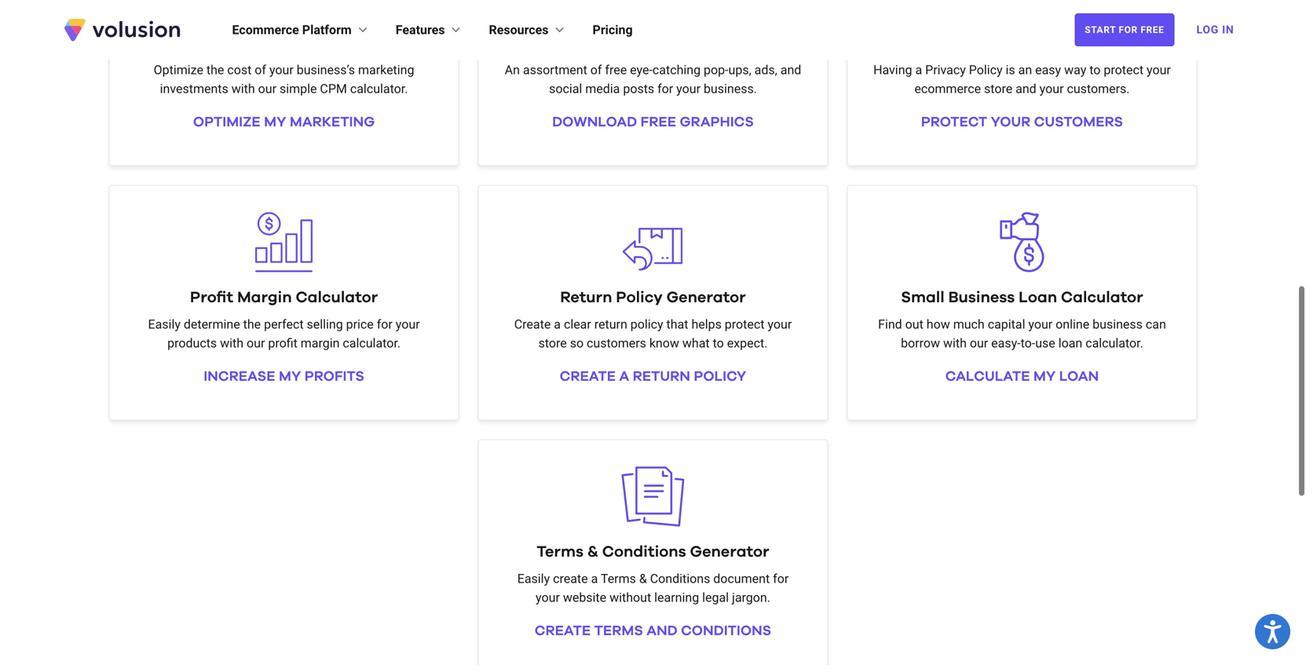 Task type: describe. For each thing, give the bounding box(es) containing it.
selling
[[307, 317, 343, 332]]

and
[[647, 624, 678, 638]]

that
[[667, 317, 689, 332]]

calculate my loan
[[946, 370, 1099, 384]]

easily create a terms & conditions document for your website without learning legal jargon.
[[517, 572, 789, 605]]

gifs
[[640, 35, 674, 51]]

ecommerce platform button
[[232, 20, 371, 39]]

the inside optimize the cost of your business's marketing investments with our simple cpm calculator.
[[207, 63, 224, 77]]

graphics
[[692, 35, 762, 51]]

is
[[1006, 63, 1015, 77]]

out
[[905, 317, 924, 332]]

to inside create a clear return policy that helps protect your store so customers know what to expect.
[[713, 336, 724, 351]]

your down start for free
[[1147, 63, 1171, 77]]

ecommerce platform
[[232, 22, 352, 37]]

customers.
[[1067, 81, 1130, 96]]

an
[[1019, 63, 1032, 77]]

easily determine the perfect selling price for your products with our profit margin calculator.
[[148, 317, 420, 351]]

marketing
[[358, 63, 414, 77]]

start for free
[[1085, 24, 1165, 35]]

generator for privacy policy generator
[[1039, 35, 1119, 51]]

profit
[[268, 336, 298, 351]]

to inside having a privacy policy is an easy way to protect your ecommerce store and your customers.
[[1090, 63, 1101, 77]]

terms & conditions generator
[[537, 544, 770, 560]]

download free graphics link
[[552, 115, 754, 129]]

optimize my marketing link
[[193, 115, 375, 129]]

a for create
[[554, 317, 561, 332]]

0 horizontal spatial free
[[641, 115, 677, 129]]

a
[[619, 370, 629, 384]]

conditions
[[681, 624, 772, 638]]

the inside the easily determine the perfect selling price for your products with our profit margin calculator.
[[243, 317, 261, 332]]

create
[[553, 572, 588, 586]]

graphics
[[680, 115, 754, 129]]

terms
[[594, 624, 643, 638]]

platform
[[302, 22, 352, 37]]

social
[[549, 81, 582, 96]]

open accessibe: accessibility options, statement and help image
[[1264, 620, 1282, 643]]

create terms and conditions link
[[535, 624, 772, 638]]

profits
[[305, 370, 364, 384]]

pop-
[[704, 63, 729, 77]]

way
[[1064, 63, 1087, 77]]

in
[[1222, 23, 1234, 36]]

capital
[[988, 317, 1025, 332]]

2 calculator from the left
[[1061, 290, 1143, 306]]

calculate my loan link
[[946, 370, 1099, 384]]

& inside easily create a terms & conditions document for your website without learning legal jargon.
[[639, 572, 647, 586]]

my for small
[[1034, 370, 1056, 384]]

your inside the easily determine the perfect selling price for your products with our profit margin calculator.
[[396, 317, 420, 332]]

products
[[167, 336, 217, 351]]

generator for return policy generator
[[667, 290, 746, 306]]

start
[[1085, 24, 1116, 35]]

optimize
[[154, 63, 203, 77]]

pricing link
[[593, 20, 633, 39]]

for inside easily create a terms & conditions document for your website without learning legal jargon.
[[773, 572, 789, 586]]

simple
[[280, 81, 317, 96]]

protect your customers
[[921, 115, 1123, 129]]

to-
[[1021, 336, 1036, 351]]

your inside easily create a terms & conditions document for your website without learning legal jargon.
[[536, 590, 560, 605]]

so
[[570, 336, 584, 351]]

1 privacy from the top
[[926, 35, 985, 51]]

investments
[[160, 81, 228, 96]]

without
[[610, 590, 651, 605]]

free
[[605, 63, 627, 77]]

jargon.
[[732, 590, 771, 605]]

for inside the easily determine the perfect selling price for your products with our profit margin calculator.
[[377, 317, 393, 332]]

your down 'easy'
[[1040, 81, 1064, 96]]

a for having
[[916, 63, 922, 77]]

customers
[[1034, 115, 1123, 129]]

calculate
[[946, 370, 1030, 384]]

terms inside easily create a terms & conditions document for your website without learning legal jargon.
[[601, 572, 636, 586]]

determine
[[184, 317, 240, 332]]

an
[[505, 63, 520, 77]]

assortment
[[523, 63, 587, 77]]

increase my profits
[[204, 370, 364, 384]]

eye-
[[630, 63, 653, 77]]

expect.
[[727, 336, 768, 351]]

ecommerce for ecommerce gifs & graphics
[[544, 35, 636, 51]]

loan
[[1059, 336, 1083, 351]]

increase
[[204, 370, 275, 384]]

policy for privacy policy generator
[[989, 35, 1035, 51]]

calculator. inside find out how much capital your online business can borrow with our easy-to-use loan calculator.
[[1086, 336, 1144, 351]]

protect
[[921, 115, 988, 129]]

business.
[[704, 81, 757, 96]]

helps
[[692, 317, 722, 332]]

start for free link
[[1075, 13, 1175, 46]]

loan
[[1019, 290, 1057, 306]]

create a return policy link
[[560, 370, 747, 384]]

clear
[[564, 317, 591, 332]]

create a return policy
[[560, 370, 747, 384]]

calculator. inside optimize the cost of your business's marketing investments with our simple cpm calculator.
[[350, 81, 408, 96]]

features
[[396, 22, 445, 37]]

1 calculator from the left
[[296, 290, 378, 306]]

increase my profits link
[[204, 370, 364, 384]]

for inside an assortment of free eye-catching pop-ups, ads, and social media posts for your business.
[[658, 81, 673, 96]]

posts
[[623, 81, 654, 96]]

an assortment of free eye-catching pop-ups, ads, and social media posts for your business.
[[505, 63, 802, 96]]

return
[[560, 290, 612, 306]]

document
[[714, 572, 770, 586]]

easy-
[[992, 336, 1021, 351]]

privacy inside having a privacy policy is an easy way to protect your ecommerce store and your customers.
[[925, 63, 966, 77]]

what
[[683, 336, 710, 351]]

our inside optimize the cost of your business's marketing investments with our simple cpm calculator.
[[258, 81, 277, 96]]

loan
[[1059, 370, 1099, 384]]



Task type: vqa. For each thing, say whether or not it's contained in the screenshot.
compiled
no



Task type: locate. For each thing, give the bounding box(es) containing it.
& up create
[[588, 544, 599, 560]]

and inside an assortment of free eye-catching pop-ups, ads, and social media posts for your business.
[[781, 63, 802, 77]]

0 horizontal spatial of
[[255, 63, 266, 77]]

1 horizontal spatial terms
[[601, 572, 636, 586]]

the down margin on the top of page
[[243, 317, 261, 332]]

0 horizontal spatial a
[[554, 317, 561, 332]]

easily left create
[[517, 572, 550, 586]]

free down "posts"
[[641, 115, 677, 129]]

1 horizontal spatial for
[[658, 81, 673, 96]]

your right helps
[[768, 317, 792, 332]]

catching
[[653, 63, 701, 77]]

ads,
[[755, 63, 778, 77]]

2 vertical spatial policy
[[616, 290, 663, 306]]

for right "price"
[[377, 317, 393, 332]]

0 vertical spatial easily
[[148, 317, 181, 332]]

0 horizontal spatial protect
[[725, 317, 765, 332]]

1 vertical spatial the
[[243, 317, 261, 332]]

0 horizontal spatial the
[[207, 63, 224, 77]]

website
[[563, 590, 607, 605]]

free right the for
[[1141, 24, 1165, 35]]

use
[[1036, 336, 1056, 351]]

find out how much capital your online business can borrow with our easy-to-use loan calculator.
[[878, 317, 1166, 351]]

store down 'is' on the right top of the page
[[984, 81, 1013, 96]]

download free graphics
[[552, 115, 754, 129]]

policy left 'is' on the right top of the page
[[969, 63, 1003, 77]]

0 horizontal spatial terms
[[537, 544, 584, 560]]

and inside having a privacy policy is an easy way to protect your ecommerce store and your customers.
[[1016, 81, 1037, 96]]

1 vertical spatial policy
[[969, 63, 1003, 77]]

conditions up easily create a terms & conditions document for your website without learning legal jargon. on the bottom of page
[[602, 544, 686, 560]]

free
[[1141, 24, 1165, 35], [641, 115, 677, 129]]

cpm
[[320, 81, 347, 96]]

generator up document
[[690, 544, 770, 560]]

your up the use
[[1029, 317, 1053, 332]]

1 vertical spatial a
[[554, 317, 561, 332]]

your inside optimize the cost of your business's marketing investments with our simple cpm calculator.
[[269, 63, 294, 77]]

policy up policy
[[616, 290, 663, 306]]

easily inside easily create a terms & conditions document for your website without learning legal jargon.
[[517, 572, 550, 586]]

protect inside create a clear return policy that helps protect your store so customers know what to expect.
[[725, 317, 765, 332]]

1 of from the left
[[255, 63, 266, 77]]

having a privacy policy is an easy way to protect your ecommerce store and your customers.
[[874, 63, 1171, 96]]

marketing
[[290, 115, 375, 129]]

1 vertical spatial free
[[641, 115, 677, 129]]

ecommerce gifs & graphics
[[544, 35, 762, 51]]

a right the having
[[916, 63, 922, 77]]

with inside the easily determine the perfect selling price for your products with our profit margin calculator.
[[220, 336, 244, 351]]

for
[[1119, 24, 1138, 35]]

calculator. down business
[[1086, 336, 1144, 351]]

terms up create
[[537, 544, 584, 560]]

terms up without
[[601, 572, 636, 586]]

with inside optimize the cost of your business's marketing investments with our simple cpm calculator.
[[232, 81, 255, 96]]

know
[[650, 336, 679, 351]]

store left so
[[539, 336, 567, 351]]

calculator.
[[350, 81, 408, 96], [343, 336, 401, 351], [1086, 336, 1144, 351]]

ecommerce up the free
[[544, 35, 636, 51]]

2 horizontal spatial a
[[916, 63, 922, 77]]

how
[[927, 317, 950, 332]]

generator
[[1039, 35, 1119, 51], [667, 290, 746, 306], [690, 544, 770, 560]]

optimize my marketing
[[193, 115, 375, 129]]

1 vertical spatial and
[[1016, 81, 1037, 96]]

1 vertical spatial create
[[535, 624, 591, 638]]

&
[[677, 35, 688, 51], [588, 544, 599, 560], [639, 572, 647, 586]]

your inside create a clear return policy that helps protect your store so customers know what to expect.
[[768, 317, 792, 332]]

policy for return policy generator
[[616, 290, 663, 306]]

1 vertical spatial protect
[[725, 317, 765, 332]]

& up without
[[639, 572, 647, 586]]

0 vertical spatial privacy
[[926, 35, 985, 51]]

free inside start for free link
[[1141, 24, 1165, 35]]

protect up expect.
[[725, 317, 765, 332]]

1 vertical spatial easily
[[517, 572, 550, 586]]

my for profit
[[279, 370, 301, 384]]

for right document
[[773, 572, 789, 586]]

our left profit
[[247, 336, 265, 351]]

create down website
[[535, 624, 591, 638]]

policy inside having a privacy policy is an easy way to protect your ecommerce store and your customers.
[[969, 63, 1003, 77]]

calculator. inside the easily determine the perfect selling price for your products with our profit margin calculator.
[[343, 336, 401, 351]]

0 vertical spatial a
[[916, 63, 922, 77]]

calculator up the selling
[[296, 290, 378, 306]]

0 vertical spatial terms
[[537, 544, 584, 560]]

of left the free
[[591, 63, 602, 77]]

1 vertical spatial to
[[713, 336, 724, 351]]

online
[[1056, 317, 1090, 332]]

the left "cost"
[[207, 63, 224, 77]]

the
[[207, 63, 224, 77], [243, 317, 261, 332]]

easily for profit margin calculator
[[148, 317, 181, 332]]

perfect
[[264, 317, 304, 332]]

profit
[[190, 290, 233, 306]]

price
[[346, 317, 374, 332]]

0 horizontal spatial ecommerce
[[232, 22, 299, 37]]

for down catching
[[658, 81, 673, 96]]

0 horizontal spatial &
[[588, 544, 599, 560]]

a inside create a clear return policy that helps protect your store so customers know what to expect.
[[554, 317, 561, 332]]

1 vertical spatial terms
[[601, 572, 636, 586]]

1 vertical spatial generator
[[667, 290, 746, 306]]

margin
[[237, 290, 292, 306]]

return
[[594, 317, 627, 332]]

pricing
[[593, 22, 633, 37]]

a up website
[[591, 572, 598, 586]]

borrow
[[901, 336, 940, 351]]

0 horizontal spatial and
[[781, 63, 802, 77]]

ecommerce
[[232, 22, 299, 37], [544, 35, 636, 51]]

return policy generator
[[560, 290, 746, 306]]

2 horizontal spatial for
[[773, 572, 789, 586]]

1 vertical spatial privacy
[[925, 63, 966, 77]]

2 vertical spatial generator
[[690, 544, 770, 560]]

generator down start
[[1039, 35, 1119, 51]]

create
[[514, 317, 551, 332]]

of right "cost"
[[255, 63, 266, 77]]

and
[[781, 63, 802, 77], [1016, 81, 1037, 96]]

ecommerce inside ecommerce platform dropdown button
[[232, 22, 299, 37]]

1 horizontal spatial to
[[1090, 63, 1101, 77]]

calculator. down "price"
[[343, 336, 401, 351]]

1 horizontal spatial ecommerce
[[544, 35, 636, 51]]

0 vertical spatial policy
[[989, 35, 1035, 51]]

2 privacy from the top
[[925, 63, 966, 77]]

legal
[[702, 590, 729, 605]]

and down an
[[1016, 81, 1037, 96]]

calculator. down marketing
[[350, 81, 408, 96]]

0 vertical spatial and
[[781, 63, 802, 77]]

0 vertical spatial &
[[677, 35, 688, 51]]

1 horizontal spatial a
[[591, 572, 598, 586]]

0 vertical spatial the
[[207, 63, 224, 77]]

create for terms
[[535, 624, 591, 638]]

1 vertical spatial for
[[377, 317, 393, 332]]

to up customers.
[[1090, 63, 1101, 77]]

1 horizontal spatial store
[[984, 81, 1013, 96]]

protect your customers link
[[921, 115, 1123, 129]]

policy up 'is' on the right top of the page
[[989, 35, 1035, 51]]

protect inside having a privacy policy is an easy way to protect your ecommerce store and your customers.
[[1104, 63, 1144, 77]]

a left clear
[[554, 317, 561, 332]]

& right "gifs"
[[677, 35, 688, 51]]

easily inside the easily determine the perfect selling price for your products with our profit margin calculator.
[[148, 317, 181, 332]]

resources
[[489, 22, 549, 37]]

0 vertical spatial for
[[658, 81, 673, 96]]

log
[[1197, 23, 1219, 36]]

0 vertical spatial conditions
[[602, 544, 686, 560]]

create for return
[[560, 370, 616, 384]]

of inside optimize the cost of your business's marketing investments with our simple cpm calculator.
[[255, 63, 266, 77]]

my down simple
[[264, 115, 286, 129]]

our inside the easily determine the perfect selling price for your products with our profit margin calculator.
[[247, 336, 265, 351]]

your
[[269, 63, 294, 77], [1147, 63, 1171, 77], [677, 81, 701, 96], [1040, 81, 1064, 96], [396, 317, 420, 332], [768, 317, 792, 332], [1029, 317, 1053, 332], [536, 590, 560, 605]]

our left simple
[[258, 81, 277, 96]]

terms
[[537, 544, 584, 560], [601, 572, 636, 586]]

ecommerce up "cost"
[[232, 22, 299, 37]]

my down the use
[[1034, 370, 1056, 384]]

0 vertical spatial create
[[560, 370, 616, 384]]

your inside an assortment of free eye-catching pop-ups, ads, and social media posts for your business.
[[677, 81, 701, 96]]

policy
[[631, 317, 663, 332]]

1 horizontal spatial of
[[591, 63, 602, 77]]

create a clear return policy that helps protect your store so customers know what to expect.
[[514, 317, 792, 351]]

conditions up learning
[[650, 572, 710, 586]]

0 horizontal spatial store
[[539, 336, 567, 351]]

a inside having a privacy policy is an easy way to protect your ecommerce store and your customers.
[[916, 63, 922, 77]]

privacy
[[926, 35, 985, 51], [925, 63, 966, 77]]

2 vertical spatial a
[[591, 572, 598, 586]]

1 horizontal spatial &
[[639, 572, 647, 586]]

1 horizontal spatial easily
[[517, 572, 550, 586]]

my down profit
[[279, 370, 301, 384]]

resources button
[[489, 20, 568, 39]]

with down much
[[943, 336, 967, 351]]

store inside having a privacy policy is an easy way to protect your ecommerce store and your customers.
[[984, 81, 1013, 96]]

ups,
[[729, 63, 752, 77]]

for
[[658, 81, 673, 96], [377, 317, 393, 332], [773, 572, 789, 586]]

your up simple
[[269, 63, 294, 77]]

a
[[916, 63, 922, 77], [554, 317, 561, 332], [591, 572, 598, 586]]

to down helps
[[713, 336, 724, 351]]

store
[[984, 81, 1013, 96], [539, 336, 567, 351]]

can
[[1146, 317, 1166, 332]]

our
[[258, 81, 277, 96], [247, 336, 265, 351], [970, 336, 988, 351]]

store inside create a clear return policy that helps protect your store so customers know what to expect.
[[539, 336, 567, 351]]

optimize the cost of your business's marketing investments with our simple cpm calculator.
[[154, 63, 414, 96]]

policy
[[694, 370, 747, 384]]

0 vertical spatial to
[[1090, 63, 1101, 77]]

of inside an assortment of free eye-catching pop-ups, ads, and social media posts for your business.
[[591, 63, 602, 77]]

0 vertical spatial protect
[[1104, 63, 1144, 77]]

customers
[[587, 336, 646, 351]]

ecommerce for ecommerce platform
[[232, 22, 299, 37]]

0 vertical spatial generator
[[1039, 35, 1119, 51]]

privacy policy generator
[[926, 35, 1119, 51]]

0 vertical spatial free
[[1141, 24, 1165, 35]]

1 horizontal spatial free
[[1141, 24, 1165, 35]]

features button
[[396, 20, 464, 39]]

cost
[[227, 63, 252, 77]]

0 vertical spatial store
[[984, 81, 1013, 96]]

generator up helps
[[667, 290, 746, 306]]

much
[[953, 317, 985, 332]]

1 vertical spatial conditions
[[650, 572, 710, 586]]

having
[[874, 63, 912, 77]]

1 horizontal spatial the
[[243, 317, 261, 332]]

log in link
[[1187, 13, 1244, 47]]

0 horizontal spatial to
[[713, 336, 724, 351]]

1 vertical spatial store
[[539, 336, 567, 351]]

create terms and conditions
[[535, 624, 772, 638]]

our down much
[[970, 336, 988, 351]]

calculator up business
[[1061, 290, 1143, 306]]

your right "price"
[[396, 317, 420, 332]]

policy
[[989, 35, 1035, 51], [969, 63, 1003, 77], [616, 290, 663, 306]]

calculator
[[296, 290, 378, 306], [1061, 290, 1143, 306]]

media
[[585, 81, 620, 96]]

easily up the products
[[148, 317, 181, 332]]

your down catching
[[677, 81, 701, 96]]

2 horizontal spatial &
[[677, 35, 688, 51]]

your
[[991, 115, 1031, 129]]

protect up customers.
[[1104, 63, 1144, 77]]

a inside easily create a terms & conditions document for your website without learning legal jargon.
[[591, 572, 598, 586]]

easy
[[1035, 63, 1061, 77]]

your inside find out how much capital your online business can borrow with our easy-to-use loan calculator.
[[1029, 317, 1053, 332]]

your down create
[[536, 590, 560, 605]]

conditions inside easily create a terms & conditions document for your website without learning legal jargon.
[[650, 572, 710, 586]]

easily for terms & conditions generator
[[517, 572, 550, 586]]

0 horizontal spatial calculator
[[296, 290, 378, 306]]

2 of from the left
[[591, 63, 602, 77]]

with down determine
[[220, 336, 244, 351]]

with inside find out how much capital your online business can borrow with our easy-to-use loan calculator.
[[943, 336, 967, 351]]

1 horizontal spatial protect
[[1104, 63, 1144, 77]]

log in
[[1197, 23, 1234, 36]]

my
[[264, 115, 286, 129], [279, 370, 301, 384], [1034, 370, 1056, 384]]

0 horizontal spatial easily
[[148, 317, 181, 332]]

with down "cost"
[[232, 81, 255, 96]]

2 vertical spatial &
[[639, 572, 647, 586]]

easily
[[148, 317, 181, 332], [517, 572, 550, 586]]

and right ads,
[[781, 63, 802, 77]]

1 horizontal spatial and
[[1016, 81, 1037, 96]]

business
[[1093, 317, 1143, 332]]

0 horizontal spatial for
[[377, 317, 393, 332]]

business
[[949, 290, 1015, 306]]

1 vertical spatial &
[[588, 544, 599, 560]]

2 vertical spatial for
[[773, 572, 789, 586]]

1 horizontal spatial calculator
[[1061, 290, 1143, 306]]

create down so
[[560, 370, 616, 384]]

our inside find out how much capital your online business can borrow with our easy-to-use loan calculator.
[[970, 336, 988, 351]]

small
[[901, 290, 945, 306]]



